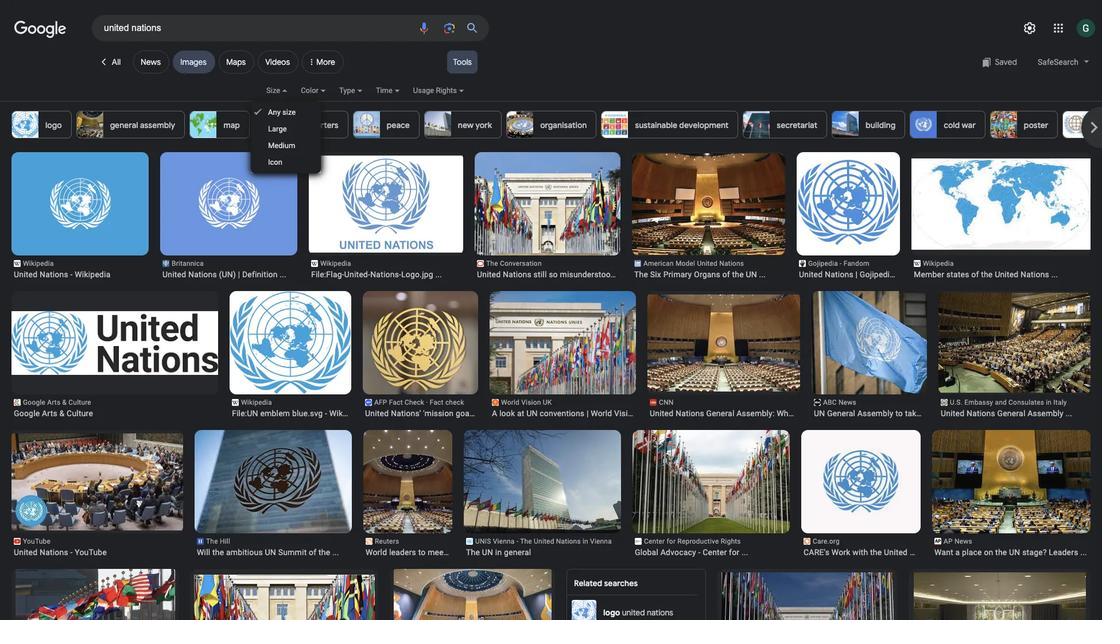 Task type: describe. For each thing, give the bounding box(es) containing it.
images
[[180, 57, 207, 67]]

usage rights
[[413, 86, 457, 95]]

the for the hill
[[206, 538, 218, 546]]

ap news
[[944, 538, 973, 546]]

tools
[[453, 57, 472, 67]]

big
[[482, 548, 494, 557]]

... inside hoax circulates about united nations' 'mission goals' | fact check element
[[478, 409, 485, 418]]

google arts & culture inside "element"
[[14, 409, 93, 418]]

nations
[[647, 607, 674, 618]]

member
[[915, 270, 945, 279]]

0 vertical spatial google arts & culture
[[23, 399, 91, 407]]

definition
[[242, 270, 278, 279]]

general for united nations general assembly ...
[[998, 409, 1026, 418]]

six
[[651, 270, 662, 279]]

center inside global advocacy - center for reproductive rights element
[[703, 548, 727, 557]]

more
[[317, 57, 335, 67]]

... inside statement by the president on the united nations general assembly - u.s.  embassy & consulates in italy element
[[1066, 409, 1073, 418]]

un right organs
[[746, 270, 758, 279]]

the inside united nations 101: the six primary organs of the un - amun element
[[733, 270, 744, 279]]

care's work with the united nations - care
[[804, 548, 966, 557]]

and
[[996, 399, 1008, 407]]

work
[[832, 548, 851, 557]]

size
[[267, 86, 280, 95]]

0 horizontal spatial news
[[141, 57, 161, 67]]

united inside 'the six primary organs of the un ...' list item
[[698, 260, 718, 268]]

logo for logo united nations
[[604, 607, 621, 618]]

cold
[[944, 120, 961, 130]]

will the ambitious un summit of the future just be a rehash of the past? |  the hill element
[[197, 547, 350, 558]]

global advocacy - center for reproductive rights element
[[635, 547, 788, 558]]

all link
[[92, 51, 130, 74]]

- inside the un in general list item
[[517, 538, 519, 546]]

afp
[[375, 399, 388, 407]]

1 vertical spatial in
[[583, 538, 589, 546]]

0 vertical spatial uk
[[543, 399, 552, 407]]

so
[[549, 270, 558, 279]]

care.org
[[813, 538, 840, 546]]

list containing related searches
[[3, 152, 1103, 620]]

color
[[301, 86, 319, 95]]

rights inside global advocacy - center for ... list item
[[721, 538, 741, 546]]

advocacy
[[661, 548, 697, 557]]

0 horizontal spatial for
[[667, 538, 676, 546]]

the six primary organs of the un ...
[[635, 270, 766, 279]]

cold war
[[944, 120, 976, 130]]

member states of the united nations ... list item
[[912, 152, 1091, 280]]

united nations | gojipedia | fandom
[[800, 270, 931, 279]]

united nations' 'mission goals ...
[[365, 409, 485, 418]]

united nations - wikipedia element
[[14, 269, 146, 280]]

general assembly
[[110, 120, 175, 130]]

organisation link
[[507, 111, 597, 138]]

italy
[[1054, 399, 1068, 407]]

- inside list item
[[70, 548, 73, 557]]

want
[[935, 548, 954, 557]]

news for want
[[955, 538, 973, 546]]

center for reproductive rights
[[645, 538, 741, 546]]

organs
[[695, 270, 721, 279]]

sustainable development
[[636, 120, 729, 130]]

file:flag-united-nations-logo.jpg ...
[[311, 270, 442, 279]]

wikipedia inside "element"
[[75, 270, 111, 279]]

will the ambitious un summit of the future just be a rehash of the past? |  the hill image
[[195, 430, 352, 535]]

2 list item from the left
[[390, 569, 555, 620]]

'mission
[[423, 409, 454, 418]]

abc
[[824, 399, 837, 407]]

1 horizontal spatial of
[[723, 270, 731, 279]]

united nations | gojipedia | fandom element
[[800, 269, 931, 280]]

united nations 101: the six primary organs of the un - amun image
[[627, 153, 790, 255]]

saved link
[[977, 51, 1024, 74]]

a
[[956, 548, 961, 557]]

amid
[[945, 409, 964, 418]]

0 vertical spatial vision
[[522, 399, 541, 407]]

american model united nations
[[644, 260, 745, 268]]

development
[[680, 120, 729, 130]]

1 vertical spatial uk
[[640, 409, 650, 418]]

united nations' 'mission goals ... list item
[[342, 291, 493, 419]]

secretariat
[[777, 120, 818, 130]]

assembly:
[[737, 409, 775, 418]]

sustainable development link
[[602, 111, 739, 138]]

... inside the un general assembly to take place amid uptick of political violence - abc  news element
[[966, 409, 973, 418]]

member states of the united nations - wikipedia image
[[912, 159, 1091, 250]]

ap
[[944, 538, 953, 546]]

logo.jpg
[[402, 270, 434, 279]]

at inside world leaders to meet at un as big powers vie for developing states |  reuters element
[[449, 548, 456, 557]]

care's
[[804, 548, 830, 557]]

un general assembly to take place amid uptick of political violence - abc  news element
[[815, 408, 973, 419]]

u.s.
[[951, 399, 963, 407]]

0 horizontal spatial place
[[924, 409, 943, 418]]

reproductive
[[678, 538, 720, 546]]

the for the conversation
[[487, 260, 498, 268]]

world for world leaders to meet at un as big ...
[[366, 548, 387, 557]]

mission & history - un watch image
[[194, 575, 375, 620]]

google inside "element"
[[14, 409, 40, 418]]

member states of the united nations - wikipedia element
[[915, 269, 1089, 280]]

large link
[[251, 121, 321, 137]]

united nations - youtube
[[14, 548, 107, 557]]

will
[[197, 548, 210, 557]]

... inside world leaders to meet at un as big powers vie for developing states |  reuters element
[[496, 548, 502, 557]]

the un in general element
[[466, 547, 619, 558]]

global advocacy - center for ...
[[635, 548, 749, 557]]

the conversation
[[487, 260, 542, 268]]

un general assembly to take place amid uptick of political violence - abc  news image
[[801, 291, 939, 395]]

tools button
[[448, 51, 478, 74]]

model
[[676, 260, 696, 268]]

nations inside the un in general list item
[[557, 538, 581, 546]]

as
[[471, 548, 480, 557]]

world leaders to meet at un as big powers vie for developing states |  reuters image
[[364, 426, 453, 538]]

united inside united nations (un) | definition, history, founders, flag, & facts |  britannica element
[[163, 270, 186, 279]]

icon
[[268, 158, 283, 167]]

logo link
[[11, 111, 72, 138]]

afp fact check · fact check
[[375, 399, 464, 407]]

united nations (un) | definition ...
[[163, 270, 287, 279]]

united nations general assembly: who's speaking and what to watch for | cnn image
[[636, 295, 809, 392]]

general inside the un general assembly to take place amid uptick of political violence - abc  news element
[[828, 409, 856, 418]]

... inside united nations general assembly: who's speaking and what to watch for | cnn element
[[801, 409, 808, 418]]

check
[[446, 399, 464, 407]]

united nations | gojipedia | fandom list item
[[797, 152, 931, 280]]

large
[[268, 125, 287, 133]]

search by image image
[[443, 21, 457, 35]]

care's work with the united nations - care element
[[804, 547, 966, 558]]

a look at un conventions | world vision uk element
[[492, 408, 650, 419]]

conversation
[[500, 260, 542, 268]]

still
[[534, 270, 547, 279]]

wikipedia for member
[[924, 260, 955, 268]]

all
[[112, 57, 121, 67]]

0 vertical spatial gojipedia
[[809, 260, 839, 268]]

1 vienna from the left
[[493, 538, 515, 546]]

reuters
[[375, 538, 399, 546]]

building
[[866, 120, 896, 130]]

look
[[500, 409, 515, 418]]

want a place on the un stage? leaders of divided nations must first get  past this gatekeeper | ap news element
[[935, 547, 1089, 558]]

nations'
[[391, 409, 421, 418]]

file:un emblem blue.svg - wikipedia element
[[232, 408, 365, 419]]

1 horizontal spatial vision
[[615, 409, 638, 418]]

united nations (un) | definition, history, founders, flag, & facts |  britannica image
[[152, 152, 307, 256]]

world for world vision uk
[[501, 399, 520, 407]]

0 vertical spatial &
[[62, 399, 67, 407]]

usage
[[413, 86, 434, 95]]

united
[[623, 607, 646, 618]]

1 horizontal spatial to
[[896, 409, 904, 418]]

2 vienna from the left
[[591, 538, 612, 546]]

file:un emblem blue.svg - wikipedia image
[[230, 291, 352, 395]]

nations-
[[371, 270, 402, 279]]

sustainable
[[636, 120, 678, 130]]

| inside list item
[[587, 409, 589, 418]]

file:flag-
[[311, 270, 345, 279]]

type button
[[339, 84, 376, 104]]

leaders
[[389, 548, 416, 557]]

list containing logo
[[11, 111, 1103, 138]]

care's work with the united nations - care image
[[802, 422, 921, 542]]

ambitious
[[226, 548, 263, 557]]

headquarters link
[[254, 111, 349, 138]]

the six primary organs of the un ... list item
[[627, 152, 790, 280]]

check
[[405, 399, 425, 407]]

united nations - wikipedia list item
[[3, 152, 158, 280]]

culture inside "element"
[[67, 409, 93, 418]]

searches
[[605, 578, 638, 589]]

united inside the why is the united nations still so misunderstood? element
[[477, 270, 501, 279]]

- inside "element"
[[70, 270, 73, 279]]

the inside the care's work with the united nations - care element
[[871, 548, 882, 557]]

fandom inside united nations | gojipedia | fandom element
[[901, 270, 931, 279]]

with
[[853, 548, 869, 557]]



Task type: vqa. For each thing, say whether or not it's contained in the screenshot.
– inside 15 hr 17 min DFW – YYZ
no



Task type: locate. For each thing, give the bounding box(es) containing it.
the inside united nations still so misunderstood ... list item
[[487, 260, 498, 268]]

united nations general assembly ... list item
[[925, 291, 1091, 419]]

Search text field
[[104, 18, 411, 38]]

news link
[[133, 51, 169, 74]]

size
[[283, 108, 296, 117]]

un down unis
[[482, 548, 494, 557]]

general down u.s. embassy and consulates in italy
[[998, 409, 1026, 418]]

news inside want a place on the un stage? leaders ... list item
[[955, 538, 973, 546]]

1 vertical spatial vision
[[615, 409, 638, 418]]

logo for logo
[[45, 120, 62, 130]]

1 fact from the left
[[389, 399, 403, 407]]

united nations general assembly: who's ... list item
[[636, 291, 809, 419]]

gojipedia inside united nations | gojipedia | fandom element
[[860, 270, 895, 279]]

why is the united nations still so misunderstood? image
[[470, 152, 626, 256]]

at right meet
[[449, 548, 456, 557]]

gojipedia down gojipedia - fandom
[[860, 270, 895, 279]]

| down gojipedia - fandom
[[856, 270, 858, 279]]

the right on
[[996, 548, 1008, 557]]

... inside united nations 101: the six primary organs of the un - amun element
[[760, 270, 766, 279]]

any size link
[[251, 104, 321, 121]]

the united nations, new york, united states — google arts & culture element
[[14, 408, 216, 419]]

1 horizontal spatial vienna
[[591, 538, 612, 546]]

saved
[[996, 57, 1018, 67]]

at down world vision uk
[[518, 409, 525, 418]]

war
[[962, 120, 976, 130]]

united inside united nations - youtube element
[[14, 548, 38, 557]]

the
[[487, 260, 498, 268], [635, 270, 649, 279], [206, 538, 218, 546], [521, 538, 532, 546], [466, 548, 480, 557]]

stage?
[[1023, 548, 1048, 557]]

the right states
[[982, 270, 993, 279]]

un down abc
[[815, 409, 826, 418]]

1 vertical spatial center
[[703, 548, 727, 557]]

united-
[[345, 270, 371, 279]]

... inside the why is the united nations still so misunderstood? element
[[618, 270, 625, 279]]

un inside list item
[[482, 548, 494, 557]]

safesearch
[[1039, 57, 1079, 66]]

united inside united nations - wikipedia "element"
[[14, 270, 38, 279]]

1 horizontal spatial youtube
[[75, 548, 107, 557]]

more button
[[302, 41, 347, 78]]

assembly down the italy
[[1028, 409, 1064, 418]]

the inside want a place on the un stage? leaders of divided nations must first get  past this gatekeeper | ap news element
[[996, 548, 1008, 557]]

the un in general list item
[[464, 430, 622, 558]]

2 vertical spatial news
[[955, 538, 973, 546]]

un general assembly to take place amid ... list item
[[801, 291, 973, 419]]

0 vertical spatial list
[[11, 111, 1103, 138]]

global advocacy - center for reproductive rights image
[[633, 430, 790, 535]]

the united nations, new york, united states — google arts & culture image
[[11, 311, 218, 375]]

leaders
[[1050, 548, 1079, 557]]

0 horizontal spatial rights
[[436, 86, 457, 95]]

of right "summit"
[[309, 548, 317, 557]]

world leaders to meet at un as big ... list item
[[364, 426, 502, 558]]

news for un
[[839, 399, 857, 407]]

1 vertical spatial rights
[[721, 538, 741, 546]]

the right organs
[[733, 270, 744, 279]]

united nations general assembly: who's speaking and what to watch for | cnn element
[[650, 408, 808, 419]]

in up related on the right of the page
[[583, 538, 589, 546]]

more filters element
[[302, 51, 344, 74]]

file:un emblem blue.svg - wikipedia list item
[[230, 291, 365, 419]]

gojipedia - fandom
[[809, 260, 870, 268]]

wikipedia for file:flag-
[[321, 260, 351, 268]]

a look at un conventions | world vision uk
[[492, 409, 650, 418]]

file:flag-united-nations-logo.jpg - wikipedia element
[[311, 269, 461, 280]]

0 horizontal spatial of
[[309, 548, 317, 557]]

1 horizontal spatial fact
[[430, 399, 444, 407]]

vision
[[522, 399, 541, 407], [615, 409, 638, 418]]

2 horizontal spatial of
[[972, 270, 980, 279]]

will the ambitious un summit of the ... list item
[[195, 430, 352, 558]]

of right states
[[972, 270, 980, 279]]

1 horizontal spatial uk
[[640, 409, 650, 418]]

fact
[[389, 399, 403, 407], [430, 399, 444, 407]]

1 horizontal spatial general
[[504, 548, 532, 557]]

next image
[[1083, 116, 1103, 139]]

nations inside "element"
[[40, 270, 68, 279]]

a
[[492, 409, 498, 418]]

united nations - wikipedia image
[[3, 152, 158, 256]]

file:flag-united-nations-logo.jpg - wikipedia image
[[300, 156, 473, 253]]

1 vertical spatial google
[[14, 409, 40, 418]]

united nations | human rights watch image
[[722, 573, 894, 620]]

place right the take
[[924, 409, 943, 418]]

united inside united nations | gojipedia | fandom element
[[800, 270, 823, 279]]

un down world vision uk
[[527, 409, 538, 418]]

wikipedia inside member states of the united nations ... list item
[[924, 260, 955, 268]]

the hill
[[206, 538, 230, 546]]

1 vertical spatial general
[[504, 548, 532, 557]]

1 horizontal spatial at
[[518, 409, 525, 418]]

fandom left states
[[901, 270, 931, 279]]

0 horizontal spatial at
[[449, 548, 456, 557]]

assembly inside the un general assembly to take place amid uptick of political violence - abc  news element
[[858, 409, 894, 418]]

gojipedia up united nations | gojipedia | fandom element
[[809, 260, 839, 268]]

united inside the care's work with the united nations - care element
[[885, 548, 908, 557]]

1 horizontal spatial list item
[[390, 569, 555, 620]]

maps link
[[219, 51, 255, 74]]

a look at un conventions | world vision uk list item
[[486, 291, 650, 419]]

1 horizontal spatial general
[[828, 409, 856, 418]]

world inside list item
[[366, 548, 387, 557]]

for up 'advocacy'
[[667, 538, 676, 546]]

0 vertical spatial news
[[141, 57, 161, 67]]

2 horizontal spatial news
[[955, 538, 973, 546]]

at inside a look at un conventions | world vision uk element
[[518, 409, 525, 418]]

fact up nations'
[[389, 399, 403, 407]]

hoax circulates about united nations' 'mission goals' | fact check image
[[342, 291, 493, 395]]

news right all
[[141, 57, 161, 67]]

world right the conventions
[[591, 409, 613, 418]]

cold war link
[[911, 111, 986, 138]]

general inside united nations general assembly: who's speaking and what to watch for | cnn element
[[707, 409, 735, 418]]

2 fact from the left
[[430, 399, 444, 407]]

united inside united nations general assembly: who's speaking and what to watch for | cnn element
[[650, 409, 674, 418]]

rights up global advocacy - center for reproductive rights element
[[721, 538, 741, 546]]

the un in general image
[[464, 430, 622, 535]]

vienna up related searches
[[591, 538, 612, 546]]

2 horizontal spatial world
[[591, 409, 613, 418]]

0 vertical spatial general
[[110, 120, 138, 130]]

united inside hoax circulates about united nations' 'mission goals' | fact check element
[[365, 409, 389, 418]]

the inside the un in general element
[[466, 548, 480, 557]]

un left "summit"
[[265, 548, 276, 557]]

peace
[[387, 120, 410, 130]]

2 general from the left
[[828, 409, 856, 418]]

center down reproductive on the bottom right
[[703, 548, 727, 557]]

news inside un general assembly to take place amid ... list item
[[839, 399, 857, 407]]

logo united nations
[[604, 607, 674, 618]]

general down abc news
[[828, 409, 856, 418]]

general down unis vienna - the united nations in vienna
[[504, 548, 532, 557]]

culture
[[69, 399, 91, 407], [67, 409, 93, 418]]

type
[[339, 86, 355, 95]]

blue.svg
[[292, 409, 323, 418]]

united nations - wikipedia
[[14, 270, 111, 279]]

| right the conventions
[[587, 409, 589, 418]]

fact right ·
[[430, 399, 444, 407]]

emblem
[[260, 409, 290, 418]]

why is the united nations still so misunderstood? element
[[477, 269, 625, 280]]

0 vertical spatial culture
[[69, 399, 91, 407]]

1 vertical spatial news
[[839, 399, 857, 407]]

wikipedia for file:un
[[241, 399, 272, 407]]

global advocacy - center for ... list item
[[633, 430, 790, 558]]

2 horizontal spatial general
[[998, 409, 1026, 418]]

1 general from the left
[[707, 409, 735, 418]]

1 horizontal spatial rights
[[721, 538, 741, 546]]

0 horizontal spatial uk
[[543, 399, 552, 407]]

0 horizontal spatial to
[[419, 548, 426, 557]]

the left the big
[[466, 548, 480, 557]]

united nations - youtube image
[[11, 434, 183, 531]]

rights inside popup button
[[436, 86, 457, 95]]

misunderstood
[[560, 270, 616, 279]]

1 horizontal spatial for
[[730, 548, 740, 557]]

1 vertical spatial list
[[3, 152, 1103, 620]]

want a place on the un stage? leaders ... list item
[[932, 430, 1093, 558]]

1 vertical spatial arts
[[42, 409, 57, 418]]

...
[[280, 270, 287, 279], [436, 270, 442, 279], [618, 270, 625, 279], [760, 270, 766, 279], [1052, 270, 1059, 279], [478, 409, 485, 418], [801, 409, 808, 418], [966, 409, 973, 418], [1066, 409, 1073, 418], [333, 548, 339, 557], [496, 548, 502, 557], [742, 548, 749, 557], [1081, 548, 1088, 557]]

the down the hill
[[213, 548, 224, 557]]

security council chamber | united nations image
[[915, 573, 1087, 620]]

assembly
[[858, 409, 894, 418], [1028, 409, 1064, 418]]

news up a
[[955, 538, 973, 546]]

news right abc
[[839, 399, 857, 407]]

2 vertical spatial in
[[496, 548, 502, 557]]

0 vertical spatial google
[[23, 399, 45, 407]]

0 horizontal spatial list item
[[11, 569, 179, 620]]

hoax circulates about united nations' 'mission goals' | fact check element
[[365, 408, 485, 419]]

1 vertical spatial logo
[[604, 607, 621, 618]]

1 vertical spatial google arts & culture
[[14, 409, 93, 418]]

0 horizontal spatial fact
[[389, 399, 403, 407]]

a look at un conventions | world vision uk image
[[486, 291, 641, 395]]

to left the take
[[896, 409, 904, 418]]

0 horizontal spatial logo
[[45, 120, 62, 130]]

assembly inside statement by the president on the united nations general assembly - u.s.  embassy & consulates in italy element
[[1028, 409, 1064, 418]]

britannica
[[172, 260, 204, 268]]

want a place on the un stage? leaders ...
[[935, 548, 1088, 557]]

2 assembly from the left
[[1028, 409, 1064, 418]]

1 list item from the left
[[11, 569, 179, 620]]

rights right usage
[[436, 86, 457, 95]]

united nations - youtube list item
[[11, 430, 183, 558]]

(un)
[[219, 270, 236, 279]]

the for the six primary organs of the un ...
[[635, 270, 649, 279]]

meet
[[428, 548, 447, 557]]

2 vertical spatial world
[[366, 548, 387, 557]]

0 vertical spatial arts
[[47, 399, 61, 407]]

... inside united nations (un) | definition, history, founders, flag, & facts |  britannica element
[[280, 270, 287, 279]]

united inside member states of the united nations - wikipedia element
[[996, 270, 1019, 279]]

1 horizontal spatial gojipedia
[[860, 270, 895, 279]]

0 horizontal spatial general
[[707, 409, 735, 418]]

0 vertical spatial for
[[667, 538, 676, 546]]

world vision uk
[[501, 399, 552, 407]]

0 vertical spatial place
[[924, 409, 943, 418]]

time
[[376, 86, 393, 95]]

general inside list item
[[504, 548, 532, 557]]

organisation
[[541, 120, 587, 130]]

united nations 101: the six primary organs of the un - amun element
[[635, 269, 784, 280]]

... inside member states of the united nations - wikipedia element
[[1052, 270, 1059, 279]]

the left the six
[[635, 270, 649, 279]]

& inside "element"
[[59, 409, 65, 418]]

vienna up the un in general
[[493, 538, 515, 546]]

york
[[476, 120, 492, 130]]

1 horizontal spatial assembly
[[1028, 409, 1064, 418]]

place right a
[[963, 548, 983, 557]]

the inside will the ambitious un summit of the ... list item
[[206, 538, 218, 546]]

un left as on the bottom left of page
[[458, 548, 469, 557]]

united nations (un) | definition ... list item
[[152, 152, 307, 280]]

in inside united nations general assembly ... list item
[[1047, 399, 1052, 407]]

goals
[[456, 409, 476, 418]]

on
[[985, 548, 994, 557]]

general for united nations general assembly: who's ...
[[707, 409, 735, 418]]

0 horizontal spatial general
[[110, 120, 138, 130]]

assembly left the take
[[858, 409, 894, 418]]

general inside statement by the president on the united nations general assembly - u.s.  embassy & consulates in italy element
[[998, 409, 1026, 418]]

google arts & culture list item
[[11, 291, 218, 419]]

em link
[[1064, 111, 1103, 138]]

1 horizontal spatial place
[[963, 548, 983, 557]]

in left the italy
[[1047, 399, 1052, 407]]

... inside want a place on the un stage? leaders of divided nations must first get  past this gatekeeper | ap news element
[[1081, 548, 1088, 557]]

the for the un in general
[[466, 548, 480, 557]]

0 horizontal spatial vienna
[[493, 538, 515, 546]]

list
[[11, 111, 1103, 138], [3, 152, 1103, 620]]

... inside file:flag-united-nations-logo.jpg - wikipedia 'element'
[[436, 270, 442, 279]]

uk
[[543, 399, 552, 407], [640, 409, 650, 418]]

icon link
[[251, 154, 321, 171]]

usage rights button
[[413, 84, 478, 104]]

0 horizontal spatial assembly
[[858, 409, 894, 418]]

1 vertical spatial place
[[963, 548, 983, 557]]

0 vertical spatial rights
[[436, 86, 457, 95]]

the left conversation
[[487, 260, 498, 268]]

1 vertical spatial &
[[59, 409, 65, 418]]

world down reuters
[[366, 548, 387, 557]]

| left member
[[897, 270, 899, 279]]

2 horizontal spatial in
[[1047, 399, 1052, 407]]

0 vertical spatial center
[[645, 538, 665, 546]]

1 vertical spatial world
[[591, 409, 613, 418]]

general assembly link
[[76, 111, 185, 138]]

1 vertical spatial fandom
[[901, 270, 931, 279]]

the inside member states of the united nations - wikipedia element
[[982, 270, 993, 279]]

- inside 'united nations | gojipedia | fandom' list item
[[840, 260, 842, 268]]

any
[[268, 108, 281, 117]]

un general assembly to take place amid ...
[[815, 409, 973, 418]]

maps
[[226, 57, 246, 67]]

un inside list item
[[527, 409, 538, 418]]

0 vertical spatial logo
[[45, 120, 62, 130]]

to left meet
[[419, 548, 426, 557]]

united nations still so misunderstood ... list item
[[470, 152, 626, 280]]

1 assembly from the left
[[858, 409, 894, 418]]

file:flag-united-nations-logo.jpg ... list item
[[300, 152, 473, 280]]

go to google home image
[[14, 20, 66, 39]]

poster link
[[991, 111, 1059, 138]]

0 horizontal spatial in
[[496, 548, 502, 557]]

embassy
[[965, 399, 994, 407]]

1 horizontal spatial center
[[703, 548, 727, 557]]

list item down united nations - youtube element
[[11, 569, 179, 620]]

building link
[[832, 111, 906, 138]]

the left hill
[[206, 538, 218, 546]]

the up the un in general element
[[521, 538, 532, 546]]

youtube
[[23, 538, 51, 546], [75, 548, 107, 557]]

united nations | gojipedia | fandom image
[[797, 152, 901, 256]]

1 horizontal spatial fandom
[[901, 270, 931, 279]]

0 vertical spatial world
[[501, 399, 520, 407]]

0 vertical spatial in
[[1047, 399, 1052, 407]]

1 vertical spatial youtube
[[75, 548, 107, 557]]

quick settings image
[[1024, 21, 1037, 35]]

care
[[946, 548, 966, 557]]

... inside global advocacy - center for reproductive rights element
[[742, 548, 749, 557]]

1 vertical spatial for
[[730, 548, 740, 557]]

the right "summit"
[[319, 548, 330, 557]]

of right organs
[[723, 270, 731, 279]]

logo inside "link"
[[45, 120, 62, 130]]

poster
[[1025, 120, 1049, 130]]

file:un emblem blue.svg - wikipedia
[[232, 409, 365, 418]]

new york link
[[424, 111, 502, 138]]

1 horizontal spatial news
[[839, 399, 857, 407]]

the inside united nations 101: the six primary organs of the un - amun element
[[635, 270, 649, 279]]

1 horizontal spatial logo
[[604, 607, 621, 618]]

gojipedia
[[809, 260, 839, 268], [860, 270, 895, 279]]

general
[[110, 120, 138, 130], [504, 548, 532, 557]]

unis vienna - the united nations in vienna
[[476, 538, 612, 546]]

em
[[1097, 120, 1103, 130]]

0 horizontal spatial center
[[645, 538, 665, 546]]

0 horizontal spatial youtube
[[23, 538, 51, 546]]

world leaders to meet at un as big powers vie for developing states |  reuters element
[[366, 547, 502, 558]]

1 vertical spatial gojipedia
[[860, 270, 895, 279]]

the
[[733, 270, 744, 279], [982, 270, 993, 279], [213, 548, 224, 557], [319, 548, 330, 557], [871, 548, 882, 557], [996, 548, 1008, 557]]

-
[[840, 260, 842, 268], [70, 270, 73, 279], [325, 409, 327, 418], [517, 538, 519, 546], [70, 548, 73, 557], [699, 548, 701, 557], [941, 548, 944, 557]]

map link
[[190, 111, 250, 138]]

united inside the un in general list item
[[534, 538, 555, 546]]

file:un
[[232, 409, 258, 418]]

arts inside "element"
[[42, 409, 57, 418]]

center up global
[[645, 538, 665, 546]]

wikipedia for united
[[23, 260, 54, 268]]

assembly
[[140, 120, 175, 130]]

the right with at the right
[[871, 548, 882, 557]]

fandom up united nations | gojipedia | fandom
[[844, 260, 870, 268]]

in right the big
[[496, 548, 502, 557]]

want a place on the un stage? leaders of divided nations must first get  past this gatekeeper | ap news image
[[932, 430, 1093, 534]]

un
[[746, 270, 758, 279], [527, 409, 538, 418], [815, 409, 826, 418], [265, 548, 276, 557], [458, 548, 469, 557], [482, 548, 494, 557], [1010, 548, 1021, 557]]

statement by the president on the united nations general assembly - u.s.  embassy & consulates in italy image
[[925, 293, 1091, 393]]

0 horizontal spatial world
[[366, 548, 387, 557]]

1 vertical spatial to
[[419, 548, 426, 557]]

1 vertical spatial at
[[449, 548, 456, 557]]

3 general from the left
[[998, 409, 1026, 418]]

for down center for reproductive rights
[[730, 548, 740, 557]]

care's work with the united nations - care list item
[[802, 422, 966, 558]]

0 vertical spatial fandom
[[844, 260, 870, 268]]

united inside statement by the president on the united nations general assembly - u.s.  embassy & consulates in italy element
[[941, 409, 965, 418]]

... inside will the ambitious un summit of the future just be a rehash of the past? |  the hill element
[[333, 548, 339, 557]]

0 vertical spatial to
[[896, 409, 904, 418]]

world up look
[[501, 399, 520, 407]]

None search field
[[0, 14, 489, 41]]

1 vertical spatial culture
[[67, 409, 93, 418]]

0 vertical spatial at
[[518, 409, 525, 418]]

1 horizontal spatial in
[[583, 538, 589, 546]]

0 vertical spatial youtube
[[23, 538, 51, 546]]

| right (un)
[[238, 270, 240, 279]]

conventions
[[540, 409, 585, 418]]

general left assembly:
[[707, 409, 735, 418]]

united nations - youtube element
[[14, 547, 181, 558]]

0 horizontal spatial fandom
[[844, 260, 870, 268]]

vienna
[[493, 538, 515, 546], [591, 538, 612, 546]]

1 horizontal spatial world
[[501, 399, 520, 407]]

united nations (un) | definition, history, founders, flag, & facts |  britannica element
[[163, 269, 295, 280]]

0 horizontal spatial vision
[[522, 399, 541, 407]]

general left assembly
[[110, 120, 138, 130]]

wikipedia inside file:flag-united-nations-logo.jpg ... list item
[[321, 260, 351, 268]]

nations inside 'the six primary organs of the un ...' list item
[[720, 260, 745, 268]]

0 horizontal spatial gojipedia
[[809, 260, 839, 268]]

un left stage?
[[1010, 548, 1021, 557]]

list item down as on the bottom left of page
[[390, 569, 555, 620]]

list item
[[11, 569, 179, 620], [390, 569, 555, 620]]

statement by the president on the united nations general assembly - u.s.  embassy & consulates in italy element
[[941, 408, 1089, 419]]



